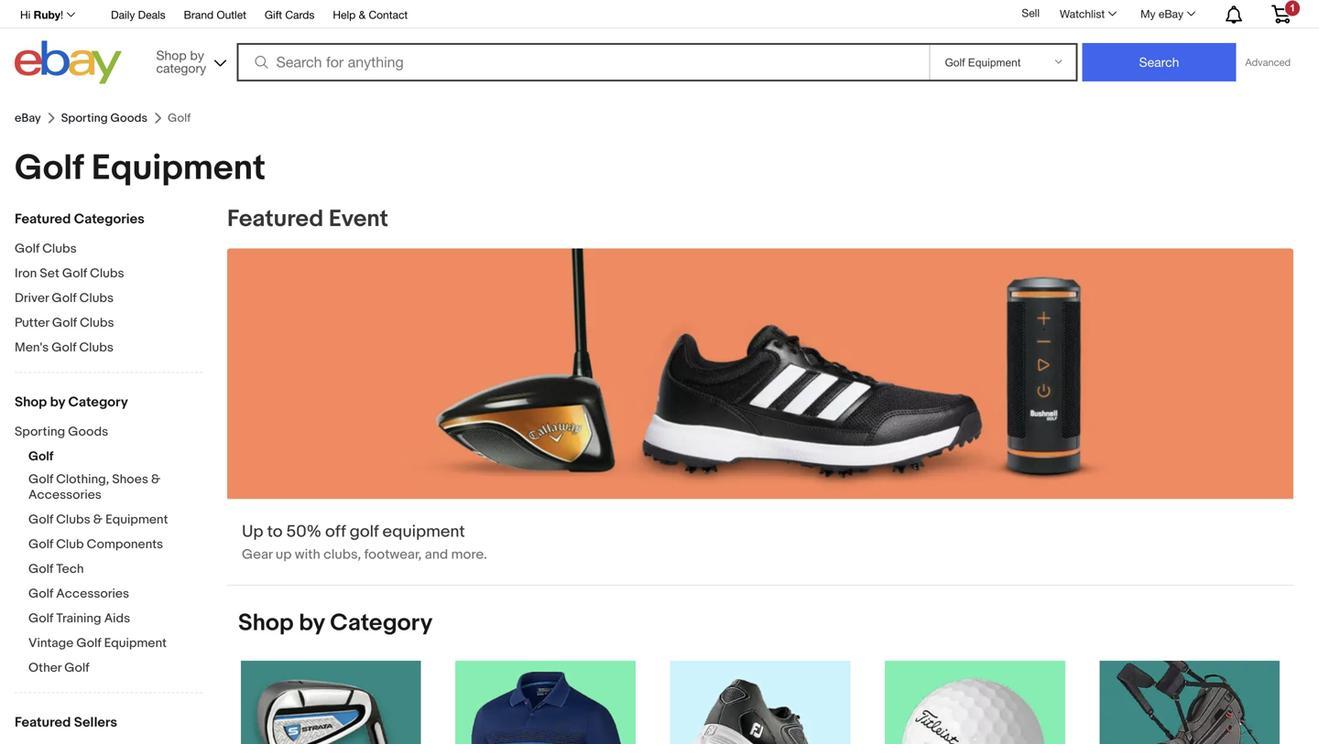 Task type: describe. For each thing, give the bounding box(es) containing it.
featured for featured sellers
[[15, 715, 71, 732]]

golf clubs & equipment link
[[28, 513, 202, 530]]

1
[[1290, 2, 1296, 14]]

featured categories
[[15, 211, 145, 228]]

shop by category banner
[[10, 0, 1305, 89]]

iron
[[15, 266, 37, 282]]

gift cards link
[[265, 5, 315, 26]]

brand outlet link
[[184, 5, 246, 26]]

golf equipment
[[15, 148, 266, 190]]

shoes
[[112, 472, 148, 488]]

cards
[[285, 8, 315, 21]]

clothing,
[[56, 472, 109, 488]]

set
[[40, 266, 59, 282]]

!
[[60, 8, 63, 21]]

golf training aids link
[[28, 612, 202, 629]]

off
[[325, 522, 346, 542]]

clubs down iron set golf clubs link
[[79, 291, 114, 306]]

ebay inside golf equipment main content
[[15, 111, 41, 125]]

help
[[333, 8, 356, 21]]

advanced link
[[1236, 44, 1300, 81]]

other golf link
[[28, 661, 202, 678]]

none submit inside shop by category banner
[[1082, 43, 1236, 82]]

club
[[56, 537, 84, 553]]

goods for sporting goods golf golf clothing, shoes & accessories golf clubs & equipment golf club components golf tech golf accessories golf training aids vintage golf equipment other golf
[[68, 425, 108, 440]]

up
[[276, 547, 292, 563]]

Search for anything text field
[[240, 45, 926, 80]]

shop for featured event
[[238, 610, 294, 638]]

clubs up set
[[42, 241, 77, 257]]

clubs down golf clubs link
[[90, 266, 124, 282]]

training
[[56, 612, 101, 627]]

ebay link
[[15, 111, 41, 125]]

iron set golf clubs link
[[15, 266, 202, 284]]

clubs down driver golf clubs "link"
[[80, 316, 114, 331]]

components
[[87, 537, 163, 553]]

featured for featured event
[[227, 205, 324, 234]]

gear
[[242, 547, 273, 563]]

vintage
[[28, 636, 74, 652]]

aids
[[104, 612, 130, 627]]

1 vertical spatial equipment
[[105, 513, 168, 528]]

featured for featured categories
[[15, 211, 71, 228]]

golf clothing, shoes & accessories link
[[28, 472, 202, 505]]

daily deals link
[[111, 5, 166, 26]]

clubs,
[[324, 547, 361, 563]]

golf clubs link
[[15, 241, 202, 259]]

50%
[[286, 522, 322, 542]]

my ebay link
[[1131, 3, 1204, 25]]

ebay inside account navigation
[[1159, 7, 1184, 20]]

shop by category for categories
[[15, 394, 128, 411]]

watchlist link
[[1050, 3, 1125, 25]]

1 vertical spatial accessories
[[56, 587, 129, 602]]

clubs inside sporting goods golf golf clothing, shoes & accessories golf clubs & equipment golf club components golf tech golf accessories golf training aids vintage golf equipment other golf
[[56, 513, 90, 528]]

daily
[[111, 8, 135, 21]]

contact
[[369, 8, 408, 21]]

golf equipment main content
[[0, 104, 1319, 745]]

other
[[28, 661, 61, 677]]

1 vertical spatial &
[[151, 472, 161, 488]]

equipment
[[382, 522, 465, 542]]

ruby
[[34, 8, 60, 21]]

men's
[[15, 340, 49, 356]]

event
[[329, 205, 388, 234]]

category
[[156, 60, 206, 76]]

golf club components link
[[28, 537, 202, 555]]

category for event
[[330, 610, 433, 638]]

putter golf clubs link
[[15, 316, 202, 333]]

golf
[[350, 522, 379, 542]]

hi ruby !
[[20, 8, 63, 21]]

gift
[[265, 8, 282, 21]]



Task type: locate. For each thing, give the bounding box(es) containing it.
category
[[68, 394, 128, 411], [330, 610, 433, 638]]

1 vertical spatial sporting goods link
[[15, 425, 189, 442]]

1 horizontal spatial ebay
[[1159, 7, 1184, 20]]

up to 50% off golf equipment gear up with clubs, footwear, and more.
[[242, 522, 487, 563]]

1 horizontal spatial by
[[190, 48, 204, 63]]

& right help
[[359, 8, 366, 21]]

category for categories
[[68, 394, 128, 411]]

2 vertical spatial equipment
[[104, 636, 167, 652]]

brand outlet
[[184, 8, 246, 21]]

None text field
[[227, 249, 1294, 585]]

list inside golf equipment main content
[[216, 661, 1305, 745]]

sporting goods link up the clothing,
[[15, 425, 189, 442]]

with
[[295, 547, 320, 563]]

clubs
[[42, 241, 77, 257], [90, 266, 124, 282], [79, 291, 114, 306], [80, 316, 114, 331], [79, 340, 114, 356], [56, 513, 90, 528]]

0 horizontal spatial ebay
[[15, 111, 41, 125]]

shop by category button
[[148, 41, 230, 80]]

& up golf club components link
[[93, 513, 103, 528]]

0 vertical spatial equipment
[[91, 148, 266, 190]]

&
[[359, 8, 366, 21], [151, 472, 161, 488], [93, 513, 103, 528]]

gift cards
[[265, 8, 315, 21]]

0 horizontal spatial shop
[[15, 394, 47, 411]]

featured up set
[[15, 211, 71, 228]]

driver
[[15, 291, 49, 306]]

equipment up components
[[105, 513, 168, 528]]

driver golf clubs link
[[15, 291, 202, 308]]

goods up golf equipment
[[110, 111, 148, 125]]

1 vertical spatial shop by category
[[238, 610, 433, 638]]

daily deals
[[111, 8, 166, 21]]

golf accessories link
[[28, 587, 202, 604]]

by down brand
[[190, 48, 204, 63]]

vintage golf equipment link
[[28, 636, 202, 654]]

1 link
[[1261, 0, 1302, 26]]

shop by category down the men's golf clubs link
[[15, 394, 128, 411]]

help & contact
[[333, 8, 408, 21]]

2 vertical spatial by
[[299, 610, 325, 638]]

sporting right ebay link
[[61, 111, 108, 125]]

none text field inside golf equipment main content
[[227, 249, 1294, 585]]

1 vertical spatial sporting
[[15, 425, 65, 440]]

sporting goods
[[61, 111, 148, 125]]

men's golf clubs link
[[15, 340, 202, 358]]

shop down the deals
[[156, 48, 187, 63]]

ebay left sporting goods
[[15, 111, 41, 125]]

None submit
[[1082, 43, 1236, 82]]

shop for featured categories
[[15, 394, 47, 411]]

equipment down aids
[[104, 636, 167, 652]]

shop by category for event
[[238, 610, 433, 638]]

0 horizontal spatial &
[[93, 513, 103, 528]]

sporting goods link up golf equipment
[[61, 111, 148, 125]]

1 vertical spatial category
[[330, 610, 433, 638]]

equipment
[[91, 148, 266, 190], [105, 513, 168, 528], [104, 636, 167, 652]]

sell link
[[1014, 7, 1048, 19]]

sporting for sporting goods
[[61, 111, 108, 125]]

sporting up the clothing,
[[15, 425, 65, 440]]

2 horizontal spatial &
[[359, 8, 366, 21]]

shop down men's
[[15, 394, 47, 411]]

shop by category
[[156, 48, 206, 76]]

2 vertical spatial shop
[[238, 610, 294, 638]]

and
[[425, 547, 448, 563]]

by down with
[[299, 610, 325, 638]]

accessories
[[28, 488, 102, 503], [56, 587, 129, 602]]

accessories up 'club'
[[28, 488, 102, 503]]

equipment up categories on the left top
[[91, 148, 266, 190]]

1 horizontal spatial shop
[[156, 48, 187, 63]]

advanced
[[1245, 56, 1291, 68]]

account navigation
[[10, 0, 1305, 28]]

0 vertical spatial &
[[359, 8, 366, 21]]

0 vertical spatial shop by category
[[15, 394, 128, 411]]

golf tech link
[[28, 562, 202, 579]]

2 vertical spatial &
[[93, 513, 103, 528]]

0 horizontal spatial category
[[68, 394, 128, 411]]

0 vertical spatial sporting
[[61, 111, 108, 125]]

outlet
[[217, 8, 246, 21]]

by for featured categories
[[50, 394, 65, 411]]

2 horizontal spatial shop
[[238, 610, 294, 638]]

list
[[216, 661, 1305, 745]]

sporting goods golf golf clothing, shoes & accessories golf clubs & equipment golf club components golf tech golf accessories golf training aids vintage golf equipment other golf
[[15, 425, 168, 677]]

footwear,
[[364, 547, 422, 563]]

1 vertical spatial ebay
[[15, 111, 41, 125]]

0 vertical spatial sporting goods link
[[61, 111, 148, 125]]

help & contact link
[[333, 5, 408, 26]]

1 vertical spatial shop
[[15, 394, 47, 411]]

2 horizontal spatial by
[[299, 610, 325, 638]]

category down the men's golf clubs link
[[68, 394, 128, 411]]

ebay
[[1159, 7, 1184, 20], [15, 111, 41, 125]]

0 vertical spatial ebay
[[1159, 7, 1184, 20]]

& inside account navigation
[[359, 8, 366, 21]]

0 vertical spatial category
[[68, 394, 128, 411]]

watchlist
[[1060, 7, 1105, 20]]

sporting goods link
[[61, 111, 148, 125], [15, 425, 189, 442]]

0 vertical spatial accessories
[[28, 488, 102, 503]]

sellers
[[74, 715, 117, 732]]

0 horizontal spatial by
[[50, 394, 65, 411]]

& right shoes
[[151, 472, 161, 488]]

accessories up training at left
[[56, 587, 129, 602]]

featured sellers
[[15, 715, 117, 732]]

sporting for sporting goods golf golf clothing, shoes & accessories golf clubs & equipment golf club components golf tech golf accessories golf training aids vintage golf equipment other golf
[[15, 425, 65, 440]]

clubs down putter golf clubs link
[[79, 340, 114, 356]]

1 horizontal spatial shop by category
[[238, 610, 433, 638]]

sporting inside sporting goods golf golf clothing, shoes & accessories golf clubs & equipment golf club components golf tech golf accessories golf training aids vintage golf equipment other golf
[[15, 425, 65, 440]]

deals
[[138, 8, 166, 21]]

1 vertical spatial by
[[50, 394, 65, 411]]

putter
[[15, 316, 49, 331]]

1 horizontal spatial goods
[[110, 111, 148, 125]]

goods up the clothing,
[[68, 425, 108, 440]]

golf
[[15, 148, 84, 190], [15, 241, 39, 257], [62, 266, 87, 282], [52, 291, 77, 306], [52, 316, 77, 331], [52, 340, 76, 356], [28, 449, 54, 465], [28, 472, 53, 488], [28, 513, 53, 528], [28, 537, 53, 553], [28, 562, 53, 578], [28, 587, 53, 602], [28, 612, 53, 627], [76, 636, 101, 652], [64, 661, 89, 677]]

category down footwear,
[[330, 610, 433, 638]]

up
[[242, 522, 263, 542]]

goods inside sporting goods golf golf clothing, shoes & accessories golf clubs & equipment golf club components golf tech golf accessories golf training aids vintage golf equipment other golf
[[68, 425, 108, 440]]

my
[[1141, 7, 1156, 20]]

1 horizontal spatial &
[[151, 472, 161, 488]]

ebay right my
[[1159, 7, 1184, 20]]

hi
[[20, 8, 31, 21]]

more.
[[451, 547, 487, 563]]

0 vertical spatial goods
[[110, 111, 148, 125]]

sporting
[[61, 111, 108, 125], [15, 425, 65, 440]]

shop
[[156, 48, 187, 63], [15, 394, 47, 411], [238, 610, 294, 638]]

tech
[[56, 562, 84, 578]]

0 horizontal spatial goods
[[68, 425, 108, 440]]

brand
[[184, 8, 214, 21]]

goods for sporting goods
[[110, 111, 148, 125]]

sell
[[1022, 7, 1040, 19]]

0 horizontal spatial shop by category
[[15, 394, 128, 411]]

featured
[[227, 205, 324, 234], [15, 211, 71, 228], [15, 715, 71, 732]]

categories
[[74, 211, 145, 228]]

featured left sellers
[[15, 715, 71, 732]]

golf clubs iron set golf clubs driver golf clubs putter golf clubs men's golf clubs
[[15, 241, 124, 356]]

by inside shop by category
[[190, 48, 204, 63]]

0 vertical spatial shop
[[156, 48, 187, 63]]

goods
[[110, 111, 148, 125], [68, 425, 108, 440]]

to
[[267, 522, 283, 542]]

shop by category
[[15, 394, 128, 411], [238, 610, 433, 638]]

by
[[190, 48, 204, 63], [50, 394, 65, 411], [299, 610, 325, 638]]

shop by category down clubs,
[[238, 610, 433, 638]]

1 vertical spatial goods
[[68, 425, 108, 440]]

clubs up 'club'
[[56, 513, 90, 528]]

by for featured event
[[299, 610, 325, 638]]

1 horizontal spatial category
[[330, 610, 433, 638]]

0 vertical spatial by
[[190, 48, 204, 63]]

featured event
[[227, 205, 388, 234]]

shop inside shop by category
[[156, 48, 187, 63]]

featured left "event"
[[227, 205, 324, 234]]

my ebay
[[1141, 7, 1184, 20]]

shop down gear
[[238, 610, 294, 638]]

by down the men's golf clubs link
[[50, 394, 65, 411]]

none text field containing up to 50% off golf equipment
[[227, 249, 1294, 585]]



Task type: vqa. For each thing, say whether or not it's contained in the screenshot.
the Driver in the left top of the page
yes



